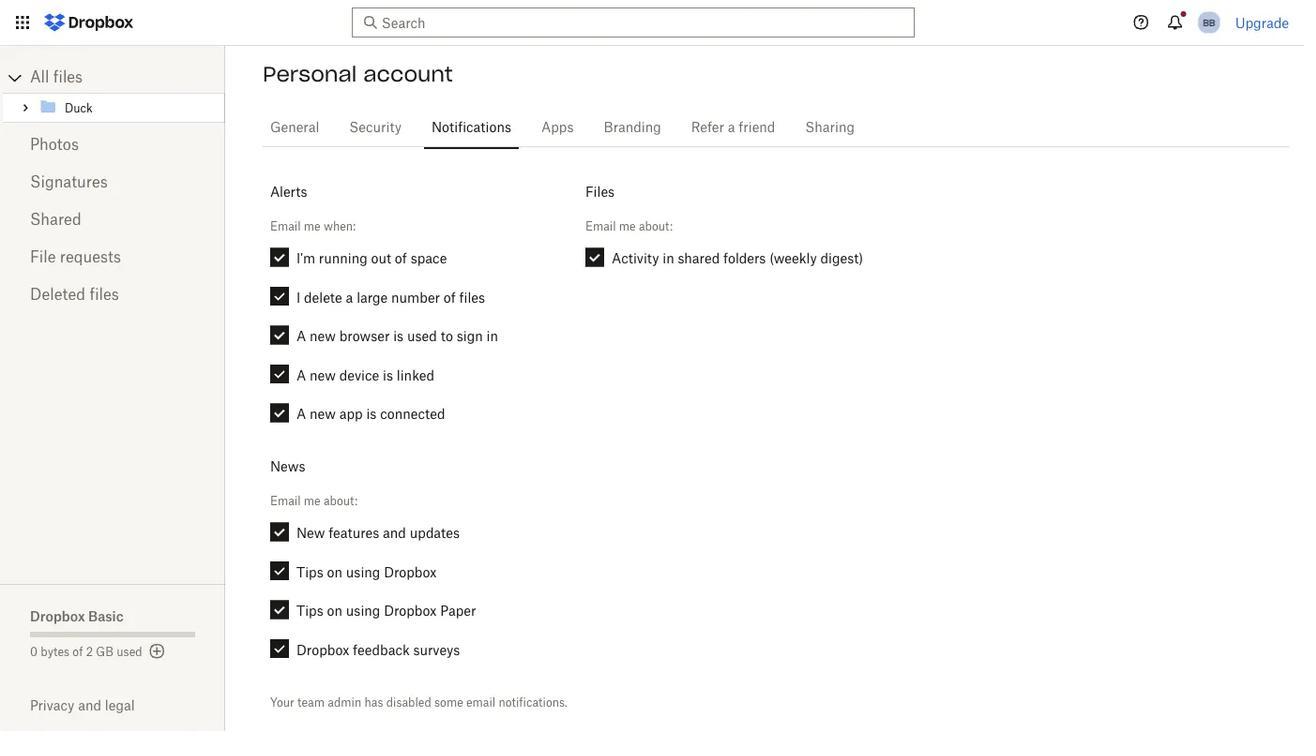 Task type: describe. For each thing, give the bounding box(es) containing it.
to
[[441, 328, 453, 344]]

on for tips on using dropbox paper
[[327, 603, 342, 619]]

me for files
[[619, 219, 636, 233]]

all files
[[30, 70, 83, 85]]

: for files
[[670, 219, 673, 233]]

files for all files
[[53, 70, 83, 85]]

your
[[270, 696, 294, 710]]

new for device
[[310, 367, 336, 383]]

email me when :
[[270, 219, 356, 233]]

upgrade
[[1235, 15, 1289, 30]]

2
[[86, 647, 93, 659]]

friend
[[739, 121, 775, 134]]

email for alerts
[[270, 219, 301, 233]]

tips for tips on using dropbox
[[296, 565, 323, 580]]

a new device is linked
[[296, 367, 434, 383]]

0 horizontal spatial used
[[117, 647, 142, 659]]

activity in shared folders (weekly digest)
[[612, 251, 863, 267]]

duck
[[65, 103, 93, 114]]

dropbox up bytes
[[30, 608, 85, 624]]

duck link
[[38, 97, 221, 119]]

a inside group
[[346, 290, 353, 305]]

email for news
[[270, 494, 301, 508]]

notifications.
[[499, 696, 568, 710]]

team
[[297, 696, 325, 710]]

apps tab
[[534, 105, 581, 150]]

1 horizontal spatial in
[[663, 251, 674, 267]]

on for tips on using dropbox
[[327, 565, 342, 580]]

me for news
[[304, 494, 321, 508]]

your team admin has disabled some email notifications.
[[270, 696, 568, 710]]

new features and updates
[[296, 526, 460, 542]]

files inside alerts group
[[459, 290, 485, 305]]

features
[[329, 526, 379, 542]]

connected
[[380, 406, 445, 422]]

upgrade link
[[1235, 15, 1289, 30]]

browser
[[339, 328, 390, 344]]

sharing tab
[[798, 105, 862, 150]]

deleted
[[30, 288, 85, 303]]

refer a friend
[[691, 121, 775, 134]]

2 vertical spatial of
[[73, 647, 83, 659]]

i delete a large number of files
[[296, 290, 485, 305]]

file
[[30, 251, 56, 266]]

device
[[339, 367, 379, 383]]

a new browser is used to sign in
[[296, 328, 498, 344]]

general
[[270, 121, 319, 134]]

a for a new app is connected
[[296, 406, 306, 422]]

email me about : for news
[[270, 494, 358, 508]]

a new app is connected
[[296, 406, 445, 422]]

general tab
[[263, 105, 327, 150]]

dropbox up "team" at left bottom
[[296, 642, 349, 658]]

get more space image
[[146, 641, 169, 663]]

linked
[[397, 367, 434, 383]]

sign
[[457, 328, 483, 344]]

refer
[[691, 121, 724, 134]]

basic
[[88, 608, 124, 624]]

feedback
[[353, 642, 410, 658]]

bb
[[1203, 16, 1215, 28]]

out
[[371, 251, 391, 267]]

i
[[296, 290, 300, 305]]

news
[[270, 458, 305, 474]]

personal account
[[263, 61, 453, 87]]

security tab
[[342, 105, 409, 150]]

large
[[357, 290, 388, 305]]

admin
[[328, 696, 361, 710]]

tips on using dropbox
[[296, 565, 437, 580]]

space
[[411, 251, 447, 267]]

shared
[[678, 251, 720, 267]]

requests
[[60, 251, 121, 266]]

news group
[[263, 523, 563, 679]]

: for alerts
[[353, 219, 356, 233]]

bb button
[[1194, 8, 1224, 38]]

shared
[[30, 213, 81, 228]]

(weekly
[[769, 251, 817, 267]]

has
[[364, 696, 383, 710]]

a for a new device is linked
[[296, 367, 306, 383]]

branding
[[604, 121, 661, 134]]

i'm running out of space
[[296, 251, 447, 267]]

file requests link
[[30, 239, 195, 277]]

files for deleted files
[[90, 288, 119, 303]]



Task type: locate. For each thing, give the bounding box(es) containing it.
gb
[[96, 647, 114, 659]]

dropbox logo - go to the homepage image
[[38, 8, 140, 38]]

0 horizontal spatial of
[[73, 647, 83, 659]]

0 vertical spatial email me about :
[[585, 219, 673, 233]]

used left to
[[407, 328, 437, 344]]

of left 2 at left bottom
[[73, 647, 83, 659]]

me up "new"
[[304, 494, 321, 508]]

1 vertical spatial tips
[[296, 603, 323, 619]]

signatures link
[[30, 164, 195, 202]]

disabled
[[386, 696, 431, 710]]

about up activity
[[639, 219, 670, 233]]

using for tips on using dropbox
[[346, 565, 380, 580]]

and
[[383, 526, 406, 542], [78, 698, 101, 714]]

of
[[395, 251, 407, 267], [444, 290, 456, 305], [73, 647, 83, 659]]

0 vertical spatial about
[[639, 219, 670, 233]]

using
[[346, 565, 380, 580], [346, 603, 380, 619]]

bytes
[[41, 647, 70, 659]]

new for app
[[310, 406, 336, 422]]

1 vertical spatial on
[[327, 603, 342, 619]]

dropbox feedback surveys
[[296, 642, 460, 658]]

a left device
[[296, 367, 306, 383]]

2 horizontal spatial of
[[444, 290, 456, 305]]

paper
[[440, 603, 476, 619]]

refer a friend tab
[[684, 105, 783, 150]]

in
[[663, 251, 674, 267], [487, 328, 498, 344]]

email down alerts
[[270, 219, 301, 233]]

apps
[[541, 121, 574, 134]]

about up features
[[324, 494, 355, 508]]

files
[[585, 183, 615, 199]]

photos link
[[30, 127, 195, 164]]

alerts
[[270, 183, 307, 199]]

email me about : up activity
[[585, 219, 673, 233]]

email down news
[[270, 494, 301, 508]]

global header element
[[0, 0, 1304, 46]]

tips down tips on using dropbox
[[296, 603, 323, 619]]

0 vertical spatial a
[[296, 328, 306, 344]]

file requests
[[30, 251, 121, 266]]

is left linked
[[383, 367, 393, 383]]

email me about :
[[585, 219, 673, 233], [270, 494, 358, 508]]

: up activity in shared folders (weekly digest)
[[670, 219, 673, 233]]

and inside news group
[[383, 526, 406, 542]]

0 horizontal spatial email me about :
[[270, 494, 358, 508]]

0 horizontal spatial files
[[53, 70, 83, 85]]

:
[[353, 219, 356, 233], [670, 219, 673, 233], [355, 494, 358, 508]]

0 vertical spatial in
[[663, 251, 674, 267]]

deleted files link
[[30, 277, 195, 314]]

email
[[466, 696, 496, 710]]

email down files
[[585, 219, 616, 233]]

using down features
[[346, 565, 380, 580]]

a right refer
[[728, 121, 735, 134]]

surveys
[[413, 642, 460, 658]]

dropbox up surveys
[[384, 603, 437, 619]]

1 horizontal spatial about
[[639, 219, 670, 233]]

2 a from the top
[[296, 367, 306, 383]]

used right gb
[[117, 647, 142, 659]]

i'm
[[296, 251, 315, 267]]

branding tab
[[596, 105, 669, 150]]

1 vertical spatial is
[[383, 367, 393, 383]]

dropbox
[[384, 565, 437, 580], [384, 603, 437, 619], [30, 608, 85, 624], [296, 642, 349, 658]]

1 tips from the top
[[296, 565, 323, 580]]

new
[[296, 526, 325, 542]]

is right browser
[[393, 328, 404, 344]]

files right all
[[53, 70, 83, 85]]

tab list
[[263, 102, 1289, 150]]

2 tips from the top
[[296, 603, 323, 619]]

1 vertical spatial about
[[324, 494, 355, 508]]

0 horizontal spatial a
[[346, 290, 353, 305]]

alerts group
[[263, 248, 563, 443]]

notifications
[[432, 121, 511, 134]]

: up running
[[353, 219, 356, 233]]

1 horizontal spatial of
[[395, 251, 407, 267]]

email me about : for files
[[585, 219, 673, 233]]

1 vertical spatial using
[[346, 603, 380, 619]]

personal
[[263, 61, 357, 87]]

1 vertical spatial email me about :
[[270, 494, 358, 508]]

when
[[324, 219, 353, 233]]

1 horizontal spatial files
[[90, 288, 119, 303]]

1 vertical spatial new
[[310, 367, 336, 383]]

is for linked
[[383, 367, 393, 383]]

a down i
[[296, 328, 306, 344]]

1 a from the top
[[296, 328, 306, 344]]

delete
[[304, 290, 342, 305]]

2 using from the top
[[346, 603, 380, 619]]

3 a from the top
[[296, 406, 306, 422]]

on down features
[[327, 565, 342, 580]]

legal
[[105, 698, 135, 714]]

0 vertical spatial new
[[310, 328, 336, 344]]

0 horizontal spatial and
[[78, 698, 101, 714]]

new left device
[[310, 367, 336, 383]]

1 vertical spatial in
[[487, 328, 498, 344]]

shared link
[[30, 202, 195, 239]]

is for used
[[393, 328, 404, 344]]

0 vertical spatial tips
[[296, 565, 323, 580]]

2 vertical spatial new
[[310, 406, 336, 422]]

2 on from the top
[[327, 603, 342, 619]]

a inside tab
[[728, 121, 735, 134]]

all files tree
[[3, 63, 225, 123]]

digest)
[[821, 251, 863, 267]]

app
[[339, 406, 363, 422]]

0 bytes of 2 gb used
[[30, 647, 142, 659]]

updates
[[410, 526, 460, 542]]

0 vertical spatial using
[[346, 565, 380, 580]]

tips for tips on using dropbox paper
[[296, 603, 323, 619]]

running
[[319, 251, 368, 267]]

and left legal
[[78, 698, 101, 714]]

email for files
[[585, 219, 616, 233]]

tips
[[296, 565, 323, 580], [296, 603, 323, 619]]

activity
[[612, 251, 659, 267]]

me for alerts
[[304, 219, 321, 233]]

some
[[434, 696, 463, 710]]

tips on using dropbox paper
[[296, 603, 476, 619]]

on down tips on using dropbox
[[327, 603, 342, 619]]

notifications tab
[[424, 105, 519, 150]]

1 new from the top
[[310, 328, 336, 344]]

is for connected
[[366, 406, 377, 422]]

privacy
[[30, 698, 74, 714]]

me up activity
[[619, 219, 636, 233]]

all
[[30, 70, 49, 85]]

0 vertical spatial on
[[327, 565, 342, 580]]

folders
[[723, 251, 766, 267]]

1 vertical spatial a
[[346, 290, 353, 305]]

Search text field
[[382, 12, 880, 33]]

a left large
[[346, 290, 353, 305]]

is right app
[[366, 406, 377, 422]]

email me about : up "new"
[[270, 494, 358, 508]]

privacy and legal link
[[30, 698, 225, 714]]

0 horizontal spatial in
[[487, 328, 498, 344]]

of right out on the top of page
[[395, 251, 407, 267]]

0 vertical spatial and
[[383, 526, 406, 542]]

in inside alerts group
[[487, 328, 498, 344]]

about
[[639, 219, 670, 233], [324, 494, 355, 508]]

new left app
[[310, 406, 336, 422]]

0 vertical spatial of
[[395, 251, 407, 267]]

me left when
[[304, 219, 321, 233]]

2 vertical spatial is
[[366, 406, 377, 422]]

1 vertical spatial of
[[444, 290, 456, 305]]

2 vertical spatial a
[[296, 406, 306, 422]]

of right number
[[444, 290, 456, 305]]

used inside alerts group
[[407, 328, 437, 344]]

new for browser
[[310, 328, 336, 344]]

about for news
[[324, 494, 355, 508]]

using for tips on using dropbox paper
[[346, 603, 380, 619]]

1 vertical spatial and
[[78, 698, 101, 714]]

1 vertical spatial used
[[117, 647, 142, 659]]

1 on from the top
[[327, 565, 342, 580]]

is
[[393, 328, 404, 344], [383, 367, 393, 383], [366, 406, 377, 422]]

1 vertical spatial a
[[296, 367, 306, 383]]

0 vertical spatial is
[[393, 328, 404, 344]]

files
[[53, 70, 83, 85], [90, 288, 119, 303], [459, 290, 485, 305]]

0
[[30, 647, 38, 659]]

a left app
[[296, 406, 306, 422]]

1 horizontal spatial and
[[383, 526, 406, 542]]

files up sign
[[459, 290, 485, 305]]

1 horizontal spatial used
[[407, 328, 437, 344]]

deleted files
[[30, 288, 119, 303]]

1 using from the top
[[346, 565, 380, 580]]

number
[[391, 290, 440, 305]]

tips down "new"
[[296, 565, 323, 580]]

in right sign
[[487, 328, 498, 344]]

a
[[296, 328, 306, 344], [296, 367, 306, 383], [296, 406, 306, 422]]

dropbox basic
[[30, 608, 124, 624]]

account
[[363, 61, 453, 87]]

privacy and legal
[[30, 698, 135, 714]]

and left updates
[[383, 526, 406, 542]]

0 horizontal spatial about
[[324, 494, 355, 508]]

1 horizontal spatial a
[[728, 121, 735, 134]]

a for a new browser is used to sign in
[[296, 328, 306, 344]]

files inside "link"
[[53, 70, 83, 85]]

all files link
[[30, 63, 225, 93]]

2 horizontal spatial files
[[459, 290, 485, 305]]

sharing
[[805, 121, 855, 134]]

using down tips on using dropbox
[[346, 603, 380, 619]]

a
[[728, 121, 735, 134], [346, 290, 353, 305]]

photos
[[30, 138, 79, 153]]

0 vertical spatial used
[[407, 328, 437, 344]]

on
[[327, 565, 342, 580], [327, 603, 342, 619]]

me
[[304, 219, 321, 233], [619, 219, 636, 233], [304, 494, 321, 508]]

0 vertical spatial a
[[728, 121, 735, 134]]

: for news
[[355, 494, 358, 508]]

tab list containing general
[[263, 102, 1289, 150]]

1 horizontal spatial email me about :
[[585, 219, 673, 233]]

dropbox up tips on using dropbox paper
[[384, 565, 437, 580]]

about for files
[[639, 219, 670, 233]]

signatures
[[30, 175, 108, 190]]

: up features
[[355, 494, 358, 508]]

files down file requests link at top left
[[90, 288, 119, 303]]

3 new from the top
[[310, 406, 336, 422]]

new down delete
[[310, 328, 336, 344]]

in left shared
[[663, 251, 674, 267]]

used
[[407, 328, 437, 344], [117, 647, 142, 659]]

security
[[349, 121, 402, 134]]

email
[[270, 219, 301, 233], [585, 219, 616, 233], [270, 494, 301, 508]]

2 new from the top
[[310, 367, 336, 383]]



Task type: vqa. For each thing, say whether or not it's contained in the screenshot.
Your
yes



